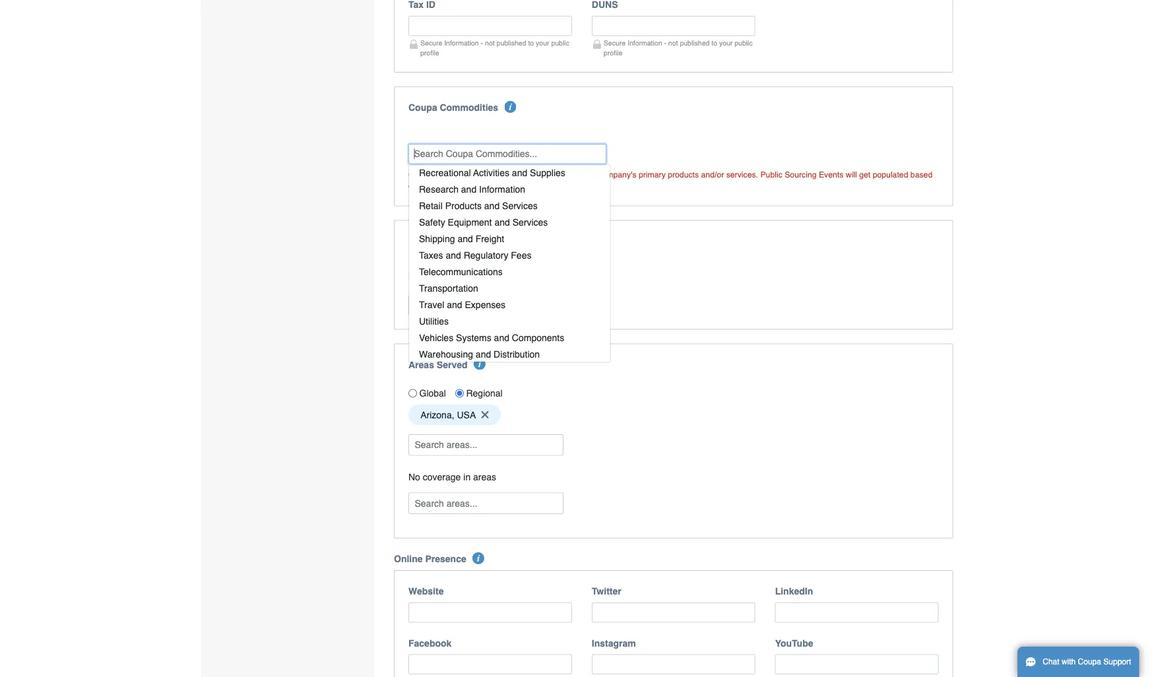 Task type: vqa. For each thing, say whether or not it's contained in the screenshot.
YouTube
yes



Task type: locate. For each thing, give the bounding box(es) containing it.
public
[[551, 39, 569, 47], [735, 39, 753, 47]]

supplies
[[530, 168, 565, 178]]

additional information image up search coupa commodities... field
[[504, 101, 516, 113]]

products
[[445, 201, 482, 211]]

twitter
[[592, 586, 621, 596]]

information down activities
[[479, 184, 525, 195]]

orchids
[[462, 270, 491, 281]]

published down duns 'text box'
[[680, 39, 710, 47]]

vehicles
[[419, 333, 453, 343]]

additional information image down systems
[[474, 358, 486, 370]]

2 vertical spatial additional information image
[[473, 552, 484, 564]]

1 horizontal spatial secure information - not published to your public profile
[[604, 39, 753, 57]]

0 horizontal spatial information
[[444, 39, 479, 47]]

2 to from the left
[[712, 39, 717, 47]]

0 horizontal spatial to
[[528, 39, 534, 47]]

2 secure information - not published to your public profile from the left
[[604, 39, 753, 57]]

information
[[444, 39, 479, 47], [628, 39, 662, 47], [479, 184, 525, 195]]

research
[[419, 184, 459, 195]]

1 vertical spatial coupa
[[439, 169, 462, 179]]

DUNS text field
[[592, 16, 755, 36]]

fees
[[511, 250, 532, 261]]

0 horizontal spatial -
[[481, 39, 483, 47]]

2 search areas... text field from the top
[[410, 493, 562, 513]]

facebook
[[408, 638, 452, 648]]

services down that
[[502, 201, 538, 211]]

not down tax id text box at top left
[[485, 39, 495, 47]]

1 horizontal spatial secure
[[604, 39, 626, 47]]

categories
[[500, 236, 548, 246]]

coverage
[[423, 471, 461, 482]]

expenses
[[465, 300, 506, 310]]

secure for duns 'text box'
[[604, 39, 626, 47]]

1 public from the left
[[551, 39, 569, 47]]

chat
[[1043, 657, 1060, 667]]

2 published from the left
[[680, 39, 710, 47]]

products
[[668, 169, 699, 179]]

instagram
[[592, 638, 636, 648]]

online presence
[[394, 554, 466, 564]]

systems
[[456, 333, 491, 343]]

1 published from the left
[[497, 39, 526, 47]]

arizona, usa
[[420, 409, 476, 420]]

1 horizontal spatial profile
[[604, 49, 623, 57]]

0 vertical spatial coupa
[[408, 102, 437, 113]]

Instagram text field
[[592, 654, 755, 674]]

0 horizontal spatial secure information - not published to your public profile
[[420, 39, 569, 57]]

1 to from the left
[[528, 39, 534, 47]]

on
[[408, 181, 417, 191]]

populated
[[873, 169, 908, 179]]

secure information - not published to your public profile for tax id text box at top left
[[420, 39, 569, 57]]

2 profile from the left
[[604, 49, 623, 57]]

2 vertical spatial coupa
[[1078, 657, 1101, 667]]

activities
[[473, 168, 509, 178]]

1 not from the left
[[485, 39, 495, 47]]

to
[[528, 39, 534, 47], [712, 39, 717, 47]]

2 not from the left
[[668, 39, 678, 47]]

2 horizontal spatial coupa
[[1078, 657, 1101, 667]]

Twitter text field
[[592, 602, 755, 623]]

-
[[481, 39, 483, 47], [664, 39, 666, 47]]

None radio
[[408, 389, 417, 398]]

search areas... text field down areas at the bottom
[[410, 493, 562, 513]]

that
[[514, 169, 528, 179]]

will
[[846, 169, 857, 179]]

not for duns 'text box'
[[668, 39, 678, 47]]

additional information image right presence
[[473, 552, 484, 564]]

warehousing
[[419, 349, 473, 360]]

0 horizontal spatial not
[[485, 39, 495, 47]]

published down tax id text box at top left
[[497, 39, 526, 47]]

1 secure from the left
[[420, 39, 442, 47]]

your right describe
[[580, 169, 596, 179]]

1 vertical spatial additional information image
[[474, 358, 486, 370]]

Facebook text field
[[408, 654, 572, 674]]

1 search areas... text field from the top
[[410, 435, 562, 455]]

secure information - not published to your public profile down tax id text box at top left
[[420, 39, 569, 57]]

information down tax id text box at top left
[[444, 39, 479, 47]]

0 horizontal spatial profile
[[420, 49, 439, 57]]

1 vertical spatial search areas... text field
[[410, 493, 562, 513]]

profile for duns 'text box'
[[604, 49, 623, 57]]

published
[[497, 39, 526, 47], [680, 39, 710, 47]]

list box containing recreational activities and supplies
[[408, 165, 611, 363]]

- for tax id text box at top left
[[481, 39, 483, 47]]

the
[[420, 181, 431, 191]]

1 horizontal spatial not
[[668, 39, 678, 47]]

1 profile from the left
[[420, 49, 439, 57]]

list box
[[408, 165, 611, 363]]

fresh cut orchids
[[420, 270, 491, 281]]

retail
[[419, 201, 443, 211]]

secure
[[420, 39, 442, 47], [604, 39, 626, 47]]

secure information - not published to your public profile down duns 'text box'
[[604, 39, 753, 57]]

secure down tax id text box at top left
[[420, 39, 442, 47]]

no
[[408, 471, 420, 482]]

not down duns 'text box'
[[668, 39, 678, 47]]

published for tax id text box at top left
[[497, 39, 526, 47]]

1 horizontal spatial to
[[712, 39, 717, 47]]

selection.
[[433, 181, 467, 191]]

not for tax id text box at top left
[[485, 39, 495, 47]]

your for tax id text box at top left
[[536, 39, 549, 47]]

commodities down search coupa commodities... field
[[465, 169, 512, 179]]

information down duns 'text box'
[[628, 39, 662, 47]]

secure information - not published to your public profile
[[420, 39, 569, 57], [604, 39, 753, 57]]

profile
[[420, 49, 439, 57], [604, 49, 623, 57]]

to down duns 'text box'
[[712, 39, 717, 47]]

- down tax id text box at top left
[[481, 39, 483, 47]]

0 vertical spatial search areas... text field
[[410, 435, 562, 455]]

your down tax id text box at top left
[[536, 39, 549, 47]]

- for duns 'text box'
[[664, 39, 666, 47]]

areas
[[408, 359, 434, 370]]

coupa
[[408, 102, 437, 113], [439, 169, 462, 179], [1078, 657, 1101, 667]]

1 horizontal spatial -
[[664, 39, 666, 47]]

based
[[911, 169, 933, 179]]

and
[[512, 168, 527, 178], [461, 184, 477, 195], [484, 201, 500, 211], [495, 217, 510, 228], [458, 234, 473, 244], [446, 236, 462, 246], [446, 250, 461, 261], [447, 300, 462, 310], [494, 333, 509, 343], [476, 349, 491, 360]]

areas served
[[408, 359, 468, 370]]

choose coupa commodities that best describe your company's primary products and/or services. public sourcing events will get populated based on the selection.
[[408, 169, 933, 191]]

0 horizontal spatial secure
[[420, 39, 442, 47]]

secure for tax id text box at top left
[[420, 39, 442, 47]]

0 horizontal spatial published
[[497, 39, 526, 47]]

your down duns 'text box'
[[719, 39, 733, 47]]

chat with coupa support button
[[1018, 647, 1139, 677]]

2 horizontal spatial your
[[719, 39, 733, 47]]

YouTube text field
[[775, 654, 939, 674]]

2 - from the left
[[664, 39, 666, 47]]

- down duns 'text box'
[[664, 39, 666, 47]]

Tax ID text field
[[408, 16, 572, 36]]

telecommunications
[[419, 267, 503, 277]]

services up categories
[[513, 217, 548, 228]]

fresh cut orchids option
[[408, 265, 516, 286]]

additional information image
[[504, 101, 516, 113], [474, 358, 486, 370], [473, 552, 484, 564]]

1 horizontal spatial public
[[735, 39, 753, 47]]

published for duns 'text box'
[[680, 39, 710, 47]]

not
[[485, 39, 495, 47], [668, 39, 678, 47]]

1 horizontal spatial information
[[479, 184, 525, 195]]

taxes
[[419, 250, 443, 261]]

1 horizontal spatial your
[[580, 169, 596, 179]]

service
[[465, 236, 498, 246]]

secure down duns 'text box'
[[604, 39, 626, 47]]

1 horizontal spatial coupa
[[439, 169, 462, 179]]

0 vertical spatial additional information image
[[504, 101, 516, 113]]

arizona,
[[420, 409, 454, 420]]

information for tax id text box at top left
[[444, 39, 479, 47]]

your
[[536, 39, 549, 47], [719, 39, 733, 47], [580, 169, 596, 179]]

1 secure information - not published to your public profile from the left
[[420, 39, 569, 57]]

to down tax id text box at top left
[[528, 39, 534, 47]]

Search areas... text field
[[410, 435, 562, 455], [410, 493, 562, 513]]

1 vertical spatial commodities
[[465, 169, 512, 179]]

2 horizontal spatial information
[[628, 39, 662, 47]]

0 horizontal spatial your
[[536, 39, 549, 47]]

services
[[502, 201, 538, 211], [513, 217, 548, 228]]

0 vertical spatial commodities
[[440, 102, 498, 113]]

1 horizontal spatial published
[[680, 39, 710, 47]]

commodities
[[440, 102, 498, 113], [465, 169, 512, 179]]

0 horizontal spatial public
[[551, 39, 569, 47]]

recreational
[[419, 168, 471, 178]]

0 horizontal spatial coupa
[[408, 102, 437, 113]]

search areas... text field up areas at the bottom
[[410, 435, 562, 455]]

with
[[1062, 657, 1076, 667]]

1 vertical spatial services
[[513, 217, 548, 228]]

travel
[[419, 300, 444, 310]]

2 public from the left
[[735, 39, 753, 47]]

choose
[[408, 169, 436, 179]]

None radio
[[455, 389, 464, 398]]

1 - from the left
[[481, 39, 483, 47]]

public
[[760, 169, 783, 179]]

commodities up search coupa commodities... field
[[440, 102, 498, 113]]

arizona, usa option
[[408, 405, 501, 425]]

your inside choose coupa commodities that best describe your company's primary products and/or services. public sourcing events will get populated based on the selection.
[[580, 169, 596, 179]]

product and service categories
[[408, 236, 548, 246]]

public for duns 'text box'
[[735, 39, 753, 47]]

2 secure from the left
[[604, 39, 626, 47]]



Task type: describe. For each thing, give the bounding box(es) containing it.
your for duns 'text box'
[[719, 39, 733, 47]]

equipment
[[448, 217, 492, 228]]

information for duns 'text box'
[[628, 39, 662, 47]]

to for duns 'text box'
[[712, 39, 717, 47]]

chat with coupa support
[[1043, 657, 1131, 667]]

company's
[[598, 169, 637, 179]]

profile for tax id text box at top left
[[420, 49, 439, 57]]

product
[[408, 236, 443, 246]]

additional information image for online presence
[[473, 552, 484, 564]]

shipping
[[419, 234, 455, 244]]

linkedin
[[775, 586, 813, 596]]

coupa commodities
[[408, 102, 498, 113]]

secure information - not published to your public profile for duns 'text box'
[[604, 39, 753, 57]]

website
[[408, 586, 444, 596]]

coupa inside choose coupa commodities that best describe your company's primary products and/or services. public sourcing events will get populated based on the selection.
[[439, 169, 462, 179]]

selected list box
[[404, 262, 943, 289]]

regulatory
[[464, 250, 508, 261]]

cut
[[447, 270, 459, 281]]

best
[[530, 169, 545, 179]]

in
[[463, 471, 471, 482]]

and/or
[[701, 169, 724, 179]]

describe
[[547, 169, 578, 179]]

events
[[819, 169, 844, 179]]

youtube
[[775, 638, 813, 648]]

coupa inside button
[[1078, 657, 1101, 667]]

areas
[[473, 471, 496, 482]]

online
[[394, 554, 423, 564]]

usa
[[457, 409, 476, 420]]

utilities
[[419, 316, 449, 327]]

sourcing
[[785, 169, 817, 179]]

selected areas list box
[[404, 401, 943, 428]]

served
[[437, 359, 468, 370]]

information inside recreational activities and supplies research and information retail products and services safety equipment and services shipping and freight taxes and regulatory fees telecommunications transportation travel and expenses utilities vehicles systems and components warehousing and distribution
[[479, 184, 525, 195]]

support
[[1104, 657, 1131, 667]]

LinkedIn text field
[[775, 602, 939, 623]]

global
[[419, 388, 446, 399]]

to for tax id text box at top left
[[528, 39, 534, 47]]

0 vertical spatial services
[[502, 201, 538, 211]]

fresh
[[420, 270, 444, 281]]

Website text field
[[408, 602, 572, 623]]

services.
[[726, 169, 758, 179]]

additional information image for areas served
[[474, 358, 486, 370]]

commodities inside choose coupa commodities that best describe your company's primary products and/or services. public sourcing events will get populated based on the selection.
[[465, 169, 512, 179]]

primary
[[639, 169, 666, 179]]

safety
[[419, 217, 445, 228]]

transportation
[[419, 283, 478, 294]]

presence
[[425, 554, 466, 564]]

public for tax id text box at top left
[[551, 39, 569, 47]]

recreational activities and supplies research and information retail products and services safety equipment and services shipping and freight taxes and regulatory fees telecommunications transportation travel and expenses utilities vehicles systems and components warehousing and distribution
[[419, 168, 565, 360]]

freight
[[476, 234, 504, 244]]

distribution
[[494, 349, 540, 360]]

additional information image for coupa commodities
[[504, 101, 516, 113]]

regional
[[466, 388, 503, 399]]

components
[[512, 333, 564, 343]]

get
[[859, 169, 871, 179]]

no coverage in areas
[[408, 471, 496, 482]]

Search Coupa Commodities... field
[[408, 144, 606, 164]]



